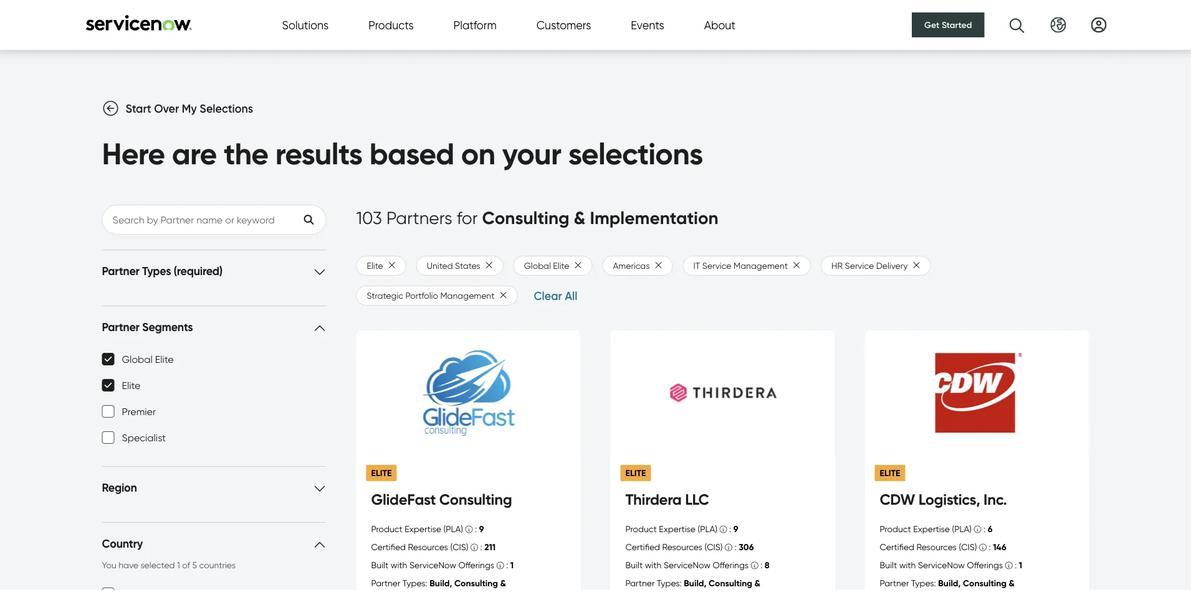 Task type: describe. For each thing, give the bounding box(es) containing it.
get started link
[[912, 12, 984, 37]]

platform
[[453, 18, 497, 32]]

go to servicenow account image
[[1091, 17, 1107, 33]]

solutions
[[282, 18, 329, 32]]

products button
[[369, 17, 414, 33]]

started
[[942, 20, 972, 30]]



Task type: vqa. For each thing, say whether or not it's contained in the screenshot.
Platform
yes



Task type: locate. For each thing, give the bounding box(es) containing it.
platform button
[[453, 17, 497, 33]]

events button
[[631, 17, 664, 33]]

get
[[924, 20, 939, 30]]

events
[[631, 18, 664, 32]]

get started
[[924, 20, 972, 30]]

products
[[369, 18, 414, 32]]

servicenow image
[[84, 15, 194, 31]]

customers button
[[536, 17, 591, 33]]

customers
[[536, 18, 591, 32]]

solutions button
[[282, 17, 329, 33]]

about button
[[704, 17, 735, 33]]

about
[[704, 18, 735, 32]]

size medium image
[[103, 101, 118, 116]]



